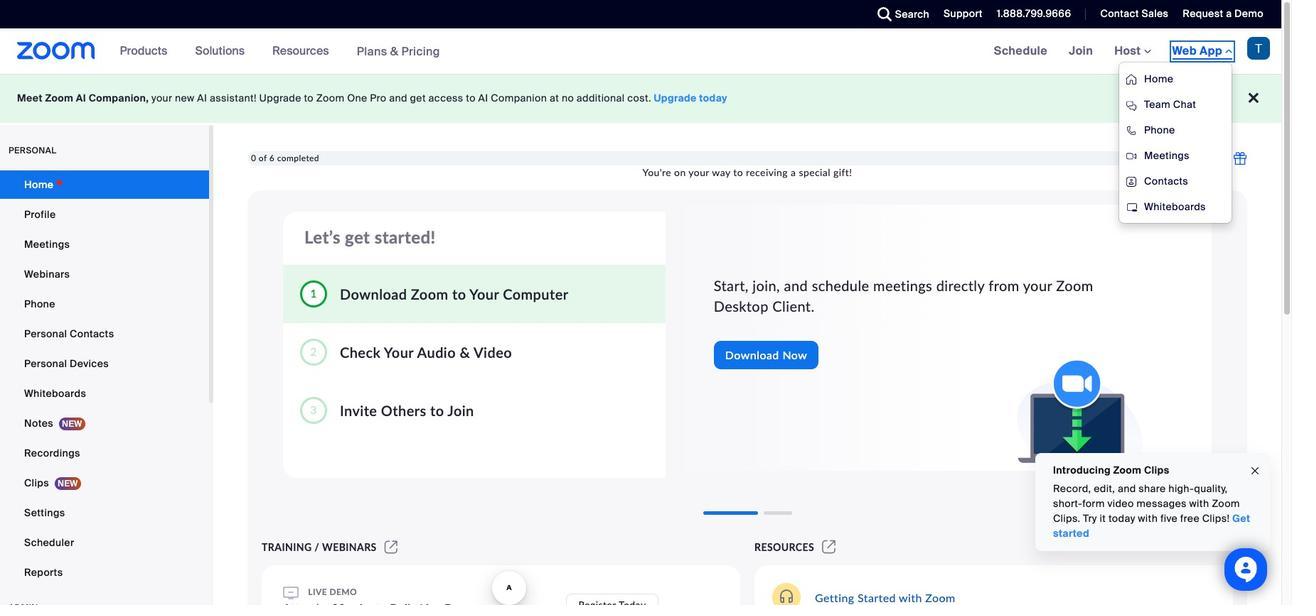 Task type: vqa. For each thing, say whether or not it's contained in the screenshot.
Recordings
yes



Task type: locate. For each thing, give the bounding box(es) containing it.
1 vertical spatial download
[[725, 349, 779, 362]]

webinars
[[322, 542, 377, 554]]

edit,
[[1094, 483, 1115, 496]]

1 window new image from the left
[[382, 542, 400, 554]]

1 vertical spatial &
[[460, 344, 470, 361]]

0 horizontal spatial phone
[[24, 298, 55, 311]]

1 vertical spatial home link
[[0, 171, 209, 199]]

and up client.
[[784, 277, 808, 294]]

phone down webinars at the left top
[[24, 298, 55, 311]]

0 vertical spatial &
[[390, 44, 399, 59]]

contacts inside personal menu menu
[[70, 328, 114, 341]]

access
[[429, 92, 463, 105]]

2 horizontal spatial your
[[1023, 277, 1052, 294]]

1 vertical spatial phone link
[[0, 290, 209, 319]]

0 vertical spatial whiteboards
[[1144, 201, 1206, 213]]

clips up settings
[[24, 477, 49, 490]]

download down let's get started!
[[340, 286, 407, 303]]

your right from
[[1023, 277, 1052, 294]]

with up free
[[1190, 498, 1209, 511]]

a
[[1226, 7, 1232, 20], [791, 167, 796, 179]]

request a demo
[[1183, 7, 1264, 20]]

with right started
[[899, 591, 922, 605]]

1 ai from the left
[[76, 92, 86, 105]]

special
[[799, 167, 831, 179]]

whiteboards down personal devices on the bottom of the page
[[24, 388, 86, 400]]

get
[[410, 92, 426, 105], [345, 227, 370, 248]]

upgrade right cost.
[[654, 92, 697, 105]]

1 horizontal spatial upgrade
[[654, 92, 697, 105]]

schedule
[[994, 43, 1048, 58]]

your left audio
[[384, 344, 414, 361]]

meetings link down profile link
[[0, 230, 209, 259]]

download for download zoom to your computer
[[340, 286, 407, 303]]

1 horizontal spatial your
[[689, 167, 710, 179]]

2 vertical spatial and
[[1118, 483, 1136, 496]]

0 horizontal spatial home link
[[0, 171, 209, 199]]

1 horizontal spatial ai
[[197, 92, 207, 105]]

new
[[175, 92, 195, 105]]

0 vertical spatial home
[[1144, 73, 1174, 85]]

personal
[[24, 328, 67, 341], [24, 358, 67, 371]]

2 personal from the top
[[24, 358, 67, 371]]

2 horizontal spatial with
[[1190, 498, 1209, 511]]

invite
[[340, 402, 377, 419]]

ai left companion
[[478, 92, 488, 105]]

getting started with zoom link
[[815, 591, 956, 605]]

webinars link
[[0, 260, 209, 289]]

and for record, edit, and share high-quality, short-form video messages with zoom clips. try it today with five free clips!
[[1118, 483, 1136, 496]]

home up team
[[1144, 73, 1174, 85]]

0 horizontal spatial and
[[389, 92, 407, 105]]

personal up personal devices on the bottom of the page
[[24, 328, 67, 341]]

app
[[1200, 43, 1223, 58]]

zoom up edit,
[[1113, 464, 1142, 477]]

upgrade down 'product information' navigation
[[259, 92, 301, 105]]

join right others
[[448, 402, 474, 419]]

0 vertical spatial your
[[469, 286, 499, 303]]

support
[[944, 7, 983, 20]]

team chat
[[1144, 98, 1196, 111]]

2 vertical spatial with
[[899, 591, 922, 605]]

1 vertical spatial whiteboards link
[[0, 380, 209, 408]]

0 horizontal spatial download
[[340, 286, 407, 303]]

1 horizontal spatial whiteboards link
[[1119, 194, 1232, 220]]

0 vertical spatial join
[[1069, 43, 1093, 58]]

0 vertical spatial your
[[152, 92, 172, 105]]

0 horizontal spatial meetings
[[24, 238, 70, 251]]

meetings link down team chat "link"
[[1119, 143, 1232, 169]]

phone link down team chat
[[1119, 117, 1232, 143]]

meetings up contacts link
[[1144, 149, 1190, 162]]

0 horizontal spatial window new image
[[382, 542, 400, 554]]

2 horizontal spatial ai
[[478, 92, 488, 105]]

0 vertical spatial home link
[[1119, 66, 1232, 92]]

3 ai from the left
[[478, 92, 488, 105]]

whiteboards down contacts link
[[1144, 201, 1206, 213]]

download
[[340, 286, 407, 303], [725, 349, 779, 362]]

phone link
[[1119, 117, 1232, 143], [0, 290, 209, 319]]

& left video
[[460, 344, 470, 361]]

0 horizontal spatial meetings link
[[0, 230, 209, 259]]

0 vertical spatial whiteboards link
[[1119, 194, 1232, 220]]

host
[[1115, 43, 1144, 58]]

profile picture image
[[1248, 37, 1270, 60]]

client.
[[773, 298, 815, 315]]

scheduler link
[[0, 529, 209, 558]]

and inside start, join, and schedule meetings directly from your zoom desktop client.
[[784, 277, 808, 294]]

contacts link
[[1119, 169, 1232, 194]]

0 horizontal spatial upgrade
[[259, 92, 301, 105]]

products button
[[120, 28, 174, 74]]

0 horizontal spatial join
[[448, 402, 474, 419]]

personal down personal contacts
[[24, 358, 67, 371]]

and up video
[[1118, 483, 1136, 496]]

host button
[[1115, 43, 1151, 58]]

of
[[259, 153, 267, 164]]

download left now
[[725, 349, 779, 362]]

your
[[469, 286, 499, 303], [384, 344, 414, 361]]

start,
[[714, 277, 749, 294]]

meetings inside personal menu menu
[[24, 238, 70, 251]]

1 vertical spatial and
[[784, 277, 808, 294]]

pricing
[[401, 44, 440, 59]]

computer
[[503, 286, 569, 303]]

1 horizontal spatial contacts
[[1144, 175, 1189, 188]]

meet
[[17, 92, 43, 105]]

0 vertical spatial phone
[[1144, 124, 1175, 137]]

record,
[[1053, 483, 1091, 496]]

started
[[858, 591, 896, 605]]

1 horizontal spatial join
[[1069, 43, 1093, 58]]

contact sales
[[1101, 7, 1169, 20]]

your left computer
[[469, 286, 499, 303]]

contact sales link
[[1090, 0, 1172, 28], [1101, 7, 1169, 20]]

way
[[712, 167, 731, 179]]

share
[[1139, 483, 1166, 496]]

2 vertical spatial your
[[1023, 277, 1052, 294]]

1 horizontal spatial phone
[[1144, 124, 1175, 137]]

phone inside personal menu menu
[[24, 298, 55, 311]]

1 vertical spatial get
[[345, 227, 370, 248]]

clips!
[[1203, 513, 1230, 526]]

0 vertical spatial a
[[1226, 7, 1232, 20]]

close image
[[1250, 463, 1261, 480]]

1 vertical spatial whiteboards
[[24, 388, 86, 400]]

get left access on the left top
[[410, 92, 426, 105]]

1 vertical spatial your
[[384, 344, 414, 361]]

1 horizontal spatial today
[[1109, 513, 1136, 526]]

meetings up webinars at the left top
[[24, 238, 70, 251]]

get right "let's"
[[345, 227, 370, 248]]

/
[[315, 542, 320, 554]]

to down resources dropdown button
[[304, 92, 314, 105]]

phone down team
[[1144, 124, 1175, 137]]

0 vertical spatial today
[[699, 92, 728, 105]]

0 horizontal spatial whiteboards
[[24, 388, 86, 400]]

0 horizontal spatial ai
[[76, 92, 86, 105]]

contact
[[1101, 7, 1139, 20]]

window new image
[[382, 542, 400, 554], [820, 542, 838, 554]]

1 vertical spatial phone
[[24, 298, 55, 311]]

meet zoom ai companion, footer
[[0, 74, 1282, 123]]

zoom up clips!
[[1212, 498, 1240, 511]]

1.888.799.9666 button
[[986, 0, 1075, 28], [997, 7, 1071, 20]]

banner
[[0, 28, 1282, 224]]

ai right new
[[197, 92, 207, 105]]

0 horizontal spatial your
[[152, 92, 172, 105]]

1 horizontal spatial and
[[784, 277, 808, 294]]

1 horizontal spatial get
[[410, 92, 426, 105]]

0 horizontal spatial with
[[899, 591, 922, 605]]

home
[[1144, 73, 1174, 85], [24, 179, 54, 191]]

0 vertical spatial meetings
[[1144, 149, 1190, 162]]

window new image right the webinars
[[382, 542, 400, 554]]

& right plans
[[390, 44, 399, 59]]

chat
[[1173, 98, 1196, 111]]

meetings navigation
[[983, 28, 1282, 224]]

introducing
[[1053, 464, 1111, 477]]

zoom inside "record, edit, and share high-quality, short-form video messages with zoom clips. try it today with five free clips!"
[[1212, 498, 1240, 511]]

home link up team chat
[[1119, 66, 1232, 92]]

zoom logo image
[[17, 42, 95, 60]]

home link
[[1119, 66, 1232, 92], [0, 171, 209, 199]]

join,
[[753, 277, 780, 294]]

0 horizontal spatial home
[[24, 179, 54, 191]]

download inside button
[[725, 349, 779, 362]]

1 horizontal spatial meetings
[[1144, 149, 1190, 162]]

ai left companion,
[[76, 92, 86, 105]]

1 horizontal spatial whiteboards
[[1144, 201, 1206, 213]]

0 horizontal spatial clips
[[24, 477, 49, 490]]

and for start, join, and schedule meetings directly from your zoom desktop client.
[[784, 277, 808, 294]]

personal for personal devices
[[24, 358, 67, 371]]

1 personal from the top
[[24, 328, 67, 341]]

your left new
[[152, 92, 172, 105]]

meetings inside navigation
[[1144, 149, 1190, 162]]

and right pro at the left top of page
[[389, 92, 407, 105]]

window new image right resources
[[820, 542, 838, 554]]

0 horizontal spatial whiteboards link
[[0, 380, 209, 408]]

clips up share
[[1144, 464, 1170, 477]]

clips
[[1144, 464, 1170, 477], [24, 477, 49, 490]]

notes
[[24, 417, 53, 430]]

your right on on the right of the page
[[689, 167, 710, 179]]

home inside meetings navigation
[[1144, 73, 1174, 85]]

0 vertical spatial contacts
[[1144, 175, 1189, 188]]

1 vertical spatial meetings
[[24, 238, 70, 251]]

home up the profile
[[24, 179, 54, 191]]

meet zoom ai companion, your new ai assistant! upgrade to zoom one pro and get access to ai companion at no additional cost. upgrade today
[[17, 92, 728, 105]]

home link up profile link
[[0, 171, 209, 199]]

at
[[550, 92, 559, 105]]

2 upgrade from the left
[[654, 92, 697, 105]]

3
[[310, 403, 317, 417]]

get started
[[1053, 513, 1251, 541]]

banner containing products
[[0, 28, 1282, 224]]

1 vertical spatial contacts
[[70, 328, 114, 341]]

2 window new image from the left
[[820, 542, 838, 554]]

quality,
[[1194, 483, 1228, 496]]

0 horizontal spatial today
[[699, 92, 728, 105]]

1 vertical spatial personal
[[24, 358, 67, 371]]

0 vertical spatial get
[[410, 92, 426, 105]]

0 vertical spatial with
[[1190, 498, 1209, 511]]

audio
[[417, 344, 456, 361]]

whiteboards inside meetings navigation
[[1144, 201, 1206, 213]]

short-
[[1053, 498, 1083, 511]]

free
[[1181, 513, 1200, 526]]

support link
[[933, 0, 986, 28], [944, 7, 983, 20]]

one
[[347, 92, 367, 105]]

join left host
[[1069, 43, 1093, 58]]

a left "demo"
[[1226, 7, 1232, 20]]

personal menu menu
[[0, 171, 209, 589]]

0 horizontal spatial contacts
[[70, 328, 114, 341]]

team
[[1144, 98, 1171, 111]]

zoom right from
[[1056, 277, 1094, 294]]

1 vertical spatial home
[[24, 179, 54, 191]]

1 vertical spatial with
[[1138, 513, 1158, 526]]

1 horizontal spatial home
[[1144, 73, 1174, 85]]

0 vertical spatial download
[[340, 286, 407, 303]]

1 horizontal spatial meetings link
[[1119, 143, 1232, 169]]

companion
[[491, 92, 547, 105]]

your
[[152, 92, 172, 105], [689, 167, 710, 179], [1023, 277, 1052, 294]]

0 horizontal spatial your
[[384, 344, 414, 361]]

and inside "record, edit, and share high-quality, short-form video messages with zoom clips. try it today with five free clips!"
[[1118, 483, 1136, 496]]

request a demo link
[[1172, 0, 1282, 28], [1183, 7, 1264, 20]]

0 vertical spatial phone link
[[1119, 117, 1232, 143]]

request
[[1183, 7, 1224, 20]]

1 vertical spatial today
[[1109, 513, 1136, 526]]

phone link down webinars 'link'
[[0, 290, 209, 319]]

schedule link
[[983, 28, 1058, 74]]

0 vertical spatial and
[[389, 92, 407, 105]]

1 horizontal spatial &
[[460, 344, 470, 361]]

five
[[1161, 513, 1178, 526]]

web app button
[[1173, 43, 1233, 60]]

0 horizontal spatial a
[[791, 167, 796, 179]]

video
[[1108, 498, 1134, 511]]

1 horizontal spatial window new image
[[820, 542, 838, 554]]

get inside meet zoom ai companion, footer
[[410, 92, 426, 105]]

schedule
[[812, 277, 870, 294]]

now
[[783, 349, 807, 362]]

a left special
[[791, 167, 796, 179]]

window new image for training / webinars
[[382, 542, 400, 554]]

zoom
[[45, 92, 73, 105], [316, 92, 345, 105], [1056, 277, 1094, 294], [411, 286, 448, 303], [1113, 464, 1142, 477], [1212, 498, 1240, 511], [926, 591, 956, 605]]

0 horizontal spatial &
[[390, 44, 399, 59]]

1 horizontal spatial download
[[725, 349, 779, 362]]

1 vertical spatial your
[[689, 167, 710, 179]]

scheduler
[[24, 537, 74, 550]]

resources
[[755, 542, 814, 554]]

6
[[269, 153, 275, 164]]

join
[[1069, 43, 1093, 58], [448, 402, 474, 419]]

search
[[895, 8, 930, 21]]

1 horizontal spatial a
[[1226, 7, 1232, 20]]

start, join, and schedule meetings directly from your zoom desktop client.
[[714, 277, 1094, 315]]

directly
[[936, 277, 985, 294]]

2 horizontal spatial and
[[1118, 483, 1136, 496]]

personal for personal contacts
[[24, 328, 67, 341]]

0 vertical spatial personal
[[24, 328, 67, 341]]

receiving
[[746, 167, 788, 179]]

with down messages
[[1138, 513, 1158, 526]]



Task type: describe. For each thing, give the bounding box(es) containing it.
demo
[[1235, 7, 1264, 20]]

companion,
[[89, 92, 149, 105]]

1 vertical spatial a
[[791, 167, 796, 179]]

personal
[[9, 145, 57, 156]]

1 horizontal spatial clips
[[1144, 464, 1170, 477]]

live
[[308, 588, 327, 598]]

phone inside meetings navigation
[[1144, 124, 1175, 137]]

resources
[[272, 43, 329, 58]]

1 upgrade from the left
[[259, 92, 301, 105]]

zoom right started
[[926, 591, 956, 605]]

today inside meet zoom ai companion, footer
[[699, 92, 728, 105]]

reports
[[24, 567, 63, 580]]

profile
[[24, 208, 56, 221]]

recordings
[[24, 447, 80, 460]]

others
[[381, 402, 426, 419]]

products
[[120, 43, 167, 58]]

messages
[[1137, 498, 1187, 511]]

team chat link
[[1119, 92, 1232, 117]]

1
[[310, 287, 317, 300]]

your inside start, join, and schedule meetings directly from your zoom desktop client.
[[1023, 277, 1052, 294]]

window new image for resources
[[820, 542, 838, 554]]

notes link
[[0, 410, 209, 438]]

download zoom to your computer
[[340, 286, 569, 303]]

high-
[[1169, 483, 1194, 496]]

solutions button
[[195, 28, 251, 74]]

get
[[1233, 513, 1251, 526]]

personal devices
[[24, 358, 109, 371]]

video
[[474, 344, 512, 361]]

clips link
[[0, 469, 209, 498]]

clips.
[[1053, 513, 1081, 526]]

form
[[1083, 498, 1105, 511]]

settings link
[[0, 499, 209, 528]]

sales
[[1142, 7, 1169, 20]]

recordings link
[[0, 440, 209, 468]]

record, edit, and share high-quality, short-form video messages with zoom clips. try it today with five free clips!
[[1053, 483, 1240, 526]]

get started link
[[1053, 513, 1251, 541]]

personal contacts
[[24, 328, 114, 341]]

0 horizontal spatial get
[[345, 227, 370, 248]]

zoom right "meet"
[[45, 92, 73, 105]]

0
[[251, 153, 256, 164]]

meetings
[[873, 277, 933, 294]]

1.888.799.9666
[[997, 7, 1071, 20]]

getting started with zoom
[[815, 591, 956, 605]]

from
[[989, 277, 1020, 294]]

1 horizontal spatial home link
[[1119, 66, 1232, 92]]

1 horizontal spatial with
[[1138, 513, 1158, 526]]

resources button
[[272, 28, 335, 74]]

it
[[1100, 513, 1106, 526]]

let's
[[304, 227, 341, 248]]

reports link
[[0, 559, 209, 587]]

download for download now
[[725, 349, 779, 362]]

product information navigation
[[109, 28, 451, 75]]

introducing zoom clips
[[1053, 464, 1170, 477]]

plans & pricing
[[357, 44, 440, 59]]

home inside personal menu menu
[[24, 179, 54, 191]]

web app
[[1173, 43, 1223, 58]]

2 ai from the left
[[197, 92, 207, 105]]

to right access on the left top
[[466, 92, 476, 105]]

join inside join link
[[1069, 43, 1093, 58]]

you're on your way to receiving a special gift!
[[643, 167, 852, 179]]

download now
[[725, 349, 807, 362]]

1 vertical spatial meetings link
[[0, 230, 209, 259]]

today inside "record, edit, and share high-quality, short-form video messages with zoom clips. try it today with five free clips!"
[[1109, 513, 1136, 526]]

personal contacts link
[[0, 320, 209, 349]]

check your audio & video
[[340, 344, 512, 361]]

1 horizontal spatial your
[[469, 286, 499, 303]]

additional
[[577, 92, 625, 105]]

your inside meet zoom ai companion, footer
[[152, 92, 172, 105]]

whiteboards link inside meetings navigation
[[1119, 194, 1232, 220]]

0 vertical spatial meetings link
[[1119, 143, 1232, 169]]

zoom up the 'check your audio & video'
[[411, 286, 448, 303]]

devices
[[70, 358, 109, 371]]

zoom inside start, join, and schedule meetings directly from your zoom desktop client.
[[1056, 277, 1094, 294]]

to right 'way' on the right of page
[[733, 167, 743, 179]]

to right others
[[430, 402, 444, 419]]

live demo
[[306, 588, 357, 598]]

zoom left 'one'
[[316, 92, 345, 105]]

settings
[[24, 507, 65, 520]]

whiteboards inside personal menu menu
[[24, 388, 86, 400]]

plans
[[357, 44, 387, 59]]

started!
[[375, 227, 436, 248]]

0 horizontal spatial phone link
[[0, 290, 209, 319]]

1 vertical spatial join
[[448, 402, 474, 419]]

to up audio
[[452, 286, 466, 303]]

pro
[[370, 92, 387, 105]]

clips inside personal menu menu
[[24, 477, 49, 490]]

web
[[1173, 43, 1197, 58]]

try
[[1083, 513, 1097, 526]]

demo
[[330, 588, 357, 598]]

1 horizontal spatial phone link
[[1119, 117, 1232, 143]]

webinars
[[24, 268, 70, 281]]

and inside meet zoom ai companion, footer
[[389, 92, 407, 105]]

join link
[[1058, 28, 1104, 74]]

contacts inside meetings navigation
[[1144, 175, 1189, 188]]

0 of 6 completed
[[251, 153, 319, 164]]

desktop
[[714, 298, 769, 315]]

download now button
[[714, 341, 819, 370]]

solutions
[[195, 43, 245, 58]]

assistant!
[[210, 92, 257, 105]]

invite others to join
[[340, 402, 474, 419]]

& inside 'product information' navigation
[[390, 44, 399, 59]]

getting
[[815, 591, 855, 605]]

cost.
[[627, 92, 651, 105]]

you're
[[643, 167, 671, 179]]



